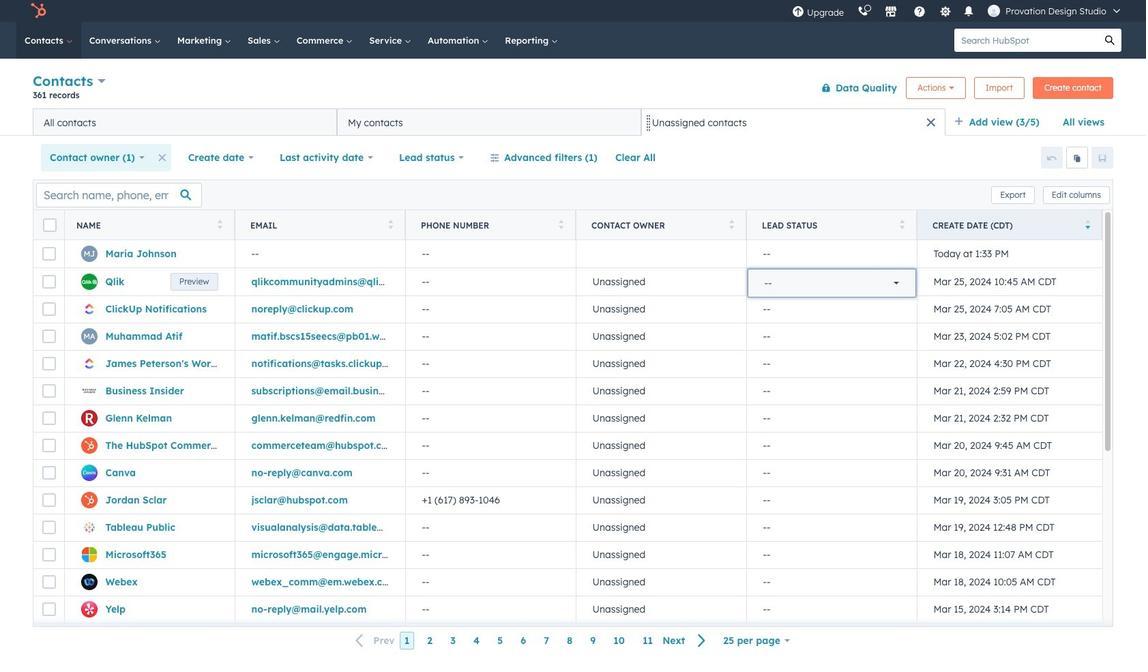 Task type: vqa. For each thing, say whether or not it's contained in the screenshot.
The "James Peterson" image
yes



Task type: describe. For each thing, give the bounding box(es) containing it.
5 press to sort. element from the left
[[900, 219, 905, 231]]

Search HubSpot search field
[[955, 29, 1099, 52]]

marketplaces image
[[885, 6, 897, 18]]

Search name, phone, email addresses, or company search field
[[36, 183, 202, 207]]

press to sort. image for second press to sort. element from the right
[[729, 219, 734, 229]]

press to sort. image for 1st press to sort. element from the right
[[900, 219, 905, 229]]

2 press to sort. element from the left
[[388, 219, 393, 231]]



Task type: locate. For each thing, give the bounding box(es) containing it.
3 press to sort. element from the left
[[558, 219, 564, 231]]

1 press to sort. image from the left
[[217, 219, 222, 229]]

2 press to sort. image from the left
[[388, 219, 393, 229]]

press to sort. element
[[217, 219, 222, 231], [388, 219, 393, 231], [558, 219, 564, 231], [729, 219, 734, 231], [900, 219, 905, 231]]

descending sort. press to sort ascending. image
[[1085, 219, 1090, 229]]

1 press to sort. element from the left
[[217, 219, 222, 231]]

2 horizontal spatial press to sort. image
[[900, 219, 905, 229]]

press to sort. image
[[217, 219, 222, 229], [388, 219, 393, 229], [900, 219, 905, 229]]

press to sort. image for 1st press to sort. element from left
[[217, 219, 222, 229]]

1 horizontal spatial press to sort. image
[[729, 219, 734, 229]]

pagination navigation
[[348, 632, 715, 650]]

press to sort. image for second press to sort. element from the left
[[388, 219, 393, 229]]

press to sort. image
[[558, 219, 564, 229], [729, 219, 734, 229]]

0 horizontal spatial press to sort. image
[[217, 219, 222, 229]]

3 press to sort. image from the left
[[900, 219, 905, 229]]

james peterson image
[[988, 5, 1000, 17]]

menu
[[785, 0, 1130, 22]]

1 press to sort. image from the left
[[558, 219, 564, 229]]

banner
[[33, 70, 1114, 108]]

press to sort. image for third press to sort. element from the right
[[558, 219, 564, 229]]

2 press to sort. image from the left
[[729, 219, 734, 229]]

1 horizontal spatial press to sort. image
[[388, 219, 393, 229]]

4 press to sort. element from the left
[[729, 219, 734, 231]]

0 horizontal spatial press to sort. image
[[558, 219, 564, 229]]

descending sort. press to sort ascending. element
[[1085, 219, 1090, 231]]



